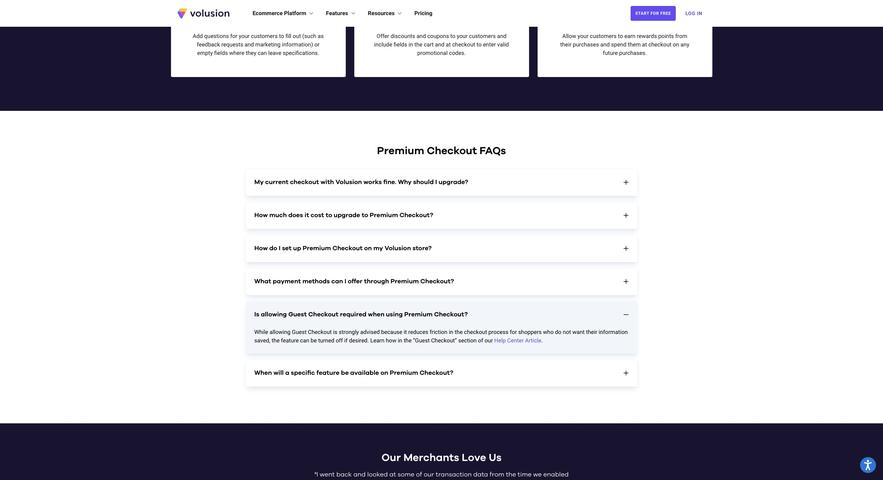 Task type: locate. For each thing, give the bounding box(es) containing it.
the right saved,
[[272, 338, 280, 344]]

feature right saved,
[[281, 338, 299, 344]]

why
[[398, 179, 412, 186]]

0 vertical spatial i
[[435, 179, 437, 186]]

1 vertical spatial from
[[490, 472, 504, 479]]

premium inside button
[[404, 312, 433, 318]]

checkout down 'points'
[[648, 41, 671, 48]]

do left set
[[269, 246, 277, 252]]

to left fill
[[279, 33, 284, 39]]

on inside allow your customers to earn rewards points from their purchases and spend them at checkout on any future purchases.
[[673, 41, 679, 48]]

available
[[350, 370, 379, 377]]

on left "any" on the top of the page
[[673, 41, 679, 48]]

how left much
[[254, 212, 268, 219]]

offer
[[348, 279, 363, 285]]

the up "section"
[[455, 329, 463, 336]]

0 vertical spatial be
[[311, 338, 317, 344]]

how for how do i set up premium checkout on my volusion store?
[[254, 246, 268, 252]]

1 horizontal spatial your
[[457, 33, 468, 39]]

premium up why
[[377, 146, 424, 156]]

2 horizontal spatial i
[[435, 179, 437, 186]]

"i went back and looked at some of our transaction data from the time we enabled
[[307, 472, 576, 481]]

be
[[311, 338, 317, 344], [341, 370, 349, 377]]

checkout
[[427, 146, 477, 156], [333, 246, 363, 252], [308, 312, 338, 318], [308, 329, 332, 336]]

2 horizontal spatial at
[[642, 41, 647, 48]]

the left cart
[[414, 41, 422, 48]]

checkout up "section"
[[464, 329, 487, 336]]

2 vertical spatial i
[[345, 279, 346, 285]]

your up "requests"
[[239, 33, 250, 39]]

and down coupons
[[435, 41, 444, 48]]

1 vertical spatial i
[[279, 246, 281, 252]]

volusion right the my
[[385, 246, 411, 252]]

guest inside while allowing guest checkout is strongly advised because it reduces friction in the checkout process for shoppers who do not want their information saved, the feature can be turned off if desired. learn how in the "guest checkout" section of our
[[292, 329, 307, 336]]

do inside while allowing guest checkout is strongly advised because it reduces friction in the checkout process for shoppers who do not want their information saved, the feature can be turned off if desired. learn how in the "guest checkout" section of our
[[555, 329, 561, 336]]

is
[[333, 329, 337, 336]]

pricing link
[[414, 9, 432, 18]]

information
[[599, 329, 628, 336]]

cost
[[311, 212, 324, 219]]

free
[[660, 11, 671, 16]]

2 horizontal spatial can
[[331, 279, 343, 285]]

checkout left with
[[290, 179, 319, 186]]

0 horizontal spatial can
[[258, 50, 267, 56]]

of
[[478, 338, 483, 344], [416, 472, 422, 479]]

checkout inside button
[[308, 312, 338, 318]]

1 vertical spatial can
[[331, 279, 343, 285]]

feature inside while allowing guest checkout is strongly advised because it reduces friction in the checkout process for shoppers who do not want their information saved, the feature can be turned off if desired. learn how in the "guest checkout" section of our
[[281, 338, 299, 344]]

0 vertical spatial our
[[485, 338, 493, 344]]

1 vertical spatial it
[[404, 329, 407, 336]]

be inside while allowing guest checkout is strongly advised because it reduces friction in the checkout process for shoppers who do not want their information saved, the feature can be turned off if desired. learn how in the "guest checkout" section of our
[[311, 338, 317, 344]]

checkout inside the offer discounts and coupons to your customers and include fields in the cart and at checkout to enter valid promotional codes.
[[452, 41, 475, 48]]

when
[[368, 312, 384, 318]]

checkout? up the is allowing guest checkout required when using premium checkout? button
[[420, 279, 454, 285]]

3 customers from the left
[[590, 33, 617, 39]]

0 horizontal spatial your
[[239, 33, 250, 39]]

0 vertical spatial of
[[478, 338, 483, 344]]

i inside my current checkout with volusion works fine. why should i upgrade? button
[[435, 179, 437, 186]]

2 your from the left
[[457, 33, 468, 39]]

fields down discounts
[[394, 41, 407, 48]]

checkout
[[452, 41, 475, 48], [648, 41, 671, 48], [290, 179, 319, 186], [464, 329, 487, 336]]

can left turned
[[300, 338, 309, 344]]

checkout up turned
[[308, 329, 332, 336]]

feature right specific
[[317, 370, 339, 377]]

faqs
[[480, 146, 506, 156]]

checkout inside while allowing guest checkout is strongly advised because it reduces friction in the checkout process for shoppers who do not want their information saved, the feature can be turned off if desired. learn how in the "guest checkout" section of our
[[308, 329, 332, 336]]

1 horizontal spatial feature
[[317, 370, 339, 377]]

premium
[[377, 146, 424, 156], [370, 212, 398, 219], [303, 246, 331, 252], [391, 279, 419, 285], [404, 312, 433, 318], [390, 370, 418, 377]]

2 horizontal spatial on
[[673, 41, 679, 48]]

0 vertical spatial feature
[[281, 338, 299, 344]]

1 horizontal spatial be
[[341, 370, 349, 377]]

2 horizontal spatial your
[[578, 33, 588, 39]]

0 vertical spatial on
[[673, 41, 679, 48]]

1 vertical spatial on
[[364, 246, 372, 252]]

of inside ""i went back and looked at some of our transaction data from the time we enabled"
[[416, 472, 422, 479]]

and right back
[[353, 472, 366, 479]]

0 horizontal spatial at
[[389, 472, 396, 479]]

premium up the my
[[370, 212, 398, 219]]

1 horizontal spatial of
[[478, 338, 483, 344]]

at inside ""i went back and looked at some of our transaction data from the time we enabled"
[[389, 472, 396, 479]]

to inside allow your customers to earn rewards points from their purchases and spend them at checkout on any future purchases.
[[618, 33, 623, 39]]

1 vertical spatial do
[[555, 329, 561, 336]]

our inside while allowing guest checkout is strongly advised because it reduces friction in the checkout process for shoppers who do not want their information saved, the feature can be turned off if desired. learn how in the "guest checkout" section of our
[[485, 338, 493, 344]]

1 vertical spatial feature
[[317, 370, 339, 377]]

off
[[336, 338, 343, 344]]

1 vertical spatial guest
[[292, 329, 307, 336]]

with
[[321, 179, 334, 186]]

0 vertical spatial in
[[409, 41, 413, 48]]

1 horizontal spatial do
[[555, 329, 561, 336]]

volusion right with
[[336, 179, 362, 186]]

out
[[293, 33, 301, 39]]

customers up "enter"
[[469, 33, 496, 39]]

shoppers
[[518, 329, 542, 336]]

1 horizontal spatial for
[[510, 329, 517, 336]]

for inside add questions for your customers to fill out (such as feedback requests and marketing information) or empty fields where they can leave specifications.
[[230, 33, 237, 39]]

0 horizontal spatial for
[[230, 33, 237, 39]]

our down merchants
[[424, 472, 434, 479]]

2 how from the top
[[254, 246, 268, 252]]

what
[[254, 279, 271, 285]]

our
[[485, 338, 493, 344], [424, 472, 434, 479]]

1 vertical spatial allowing
[[270, 329, 290, 336]]

1 horizontal spatial customers
[[469, 33, 496, 39]]

friction
[[430, 329, 447, 336]]

their right want at the right of the page
[[586, 329, 597, 336]]

1 horizontal spatial can
[[300, 338, 309, 344]]

rewards points
[[598, 21, 652, 28]]

checkout left the my
[[333, 246, 363, 252]]

in right how
[[398, 338, 402, 344]]

and
[[417, 33, 426, 39], [497, 33, 507, 39], [245, 41, 254, 48], [435, 41, 444, 48], [600, 41, 610, 48], [353, 472, 366, 479]]

resources button
[[368, 9, 403, 18]]

1 vertical spatial their
[[586, 329, 597, 336]]

allowing right while
[[270, 329, 290, 336]]

as
[[318, 33, 324, 39]]

codes.
[[449, 50, 466, 56]]

when will a specific feature be available on premium checkout? button
[[246, 360, 637, 387]]

i left offer
[[345, 279, 346, 285]]

specific
[[291, 370, 315, 377]]

0 horizontal spatial from
[[490, 472, 504, 479]]

2 horizontal spatial customers
[[590, 33, 617, 39]]

checkout? up friction in the bottom of the page
[[434, 312, 468, 318]]

0 vertical spatial for
[[230, 33, 237, 39]]

allowing
[[261, 312, 287, 318], [270, 329, 290, 336]]

i inside what payment methods can i offer through premium checkout? button
[[345, 279, 346, 285]]

0 vertical spatial how
[[254, 212, 268, 219]]

it inside "how much does it cost to upgrade to premium checkout?" button
[[305, 212, 309, 219]]

in down discounts
[[409, 41, 413, 48]]

or
[[314, 41, 320, 48]]

for inside while allowing guest checkout is strongly advised because it reduces friction in the checkout process for shoppers who do not want their information saved, the feature can be turned off if desired. learn how in the "guest checkout" section of our
[[510, 329, 517, 336]]

future
[[603, 50, 618, 56]]

0 vertical spatial guest
[[288, 312, 307, 318]]

0 horizontal spatial on
[[364, 246, 372, 252]]

2 customers from the left
[[469, 33, 496, 39]]

while allowing guest checkout is strongly advised because it reduces friction in the checkout process for shoppers who do not want their information saved, the feature can be turned off if desired. learn how in the "guest checkout" section of our
[[254, 329, 628, 344]]

the inside the offer discounts and coupons to your customers and include fields in the cart and at checkout to enter valid promotional codes.
[[414, 41, 422, 48]]

can inside button
[[331, 279, 343, 285]]

from right data
[[490, 472, 504, 479]]

at left some
[[389, 472, 396, 479]]

i right should
[[435, 179, 437, 186]]

do
[[269, 246, 277, 252], [555, 329, 561, 336]]

and up they
[[245, 41, 254, 48]]

your up codes. at the right
[[457, 33, 468, 39]]

1 vertical spatial volusion
[[385, 246, 411, 252]]

1 how from the top
[[254, 212, 268, 219]]

to right cost
[[326, 212, 332, 219]]

can down 'marketing'
[[258, 50, 267, 56]]

2 vertical spatial in
[[398, 338, 402, 344]]

checkout up the upgrade?
[[427, 146, 477, 156]]

0 vertical spatial their
[[560, 41, 571, 48]]

the
[[414, 41, 422, 48], [455, 329, 463, 336], [272, 338, 280, 344], [404, 338, 412, 344], [506, 472, 516, 479]]

fields down "requests"
[[214, 50, 228, 56]]

0 vertical spatial allowing
[[261, 312, 287, 318]]

2 vertical spatial can
[[300, 338, 309, 344]]

allowing inside the is allowing guest checkout required when using premium checkout? button
[[261, 312, 287, 318]]

customers down rewards
[[590, 33, 617, 39]]

3 your from the left
[[578, 33, 588, 39]]

fields
[[394, 41, 407, 48], [214, 50, 228, 56]]

customers
[[251, 33, 278, 39], [469, 33, 496, 39], [590, 33, 617, 39]]

1 horizontal spatial our
[[485, 338, 493, 344]]

0 vertical spatial from
[[675, 33, 687, 39]]

it left cost
[[305, 212, 309, 219]]

1 horizontal spatial volusion
[[385, 246, 411, 252]]

help center article .
[[494, 338, 543, 344]]

for
[[230, 33, 237, 39], [510, 329, 517, 336]]

can left offer
[[331, 279, 343, 285]]

0 horizontal spatial it
[[305, 212, 309, 219]]

0 horizontal spatial our
[[424, 472, 434, 479]]

fill
[[286, 33, 291, 39]]

0 vertical spatial fields
[[394, 41, 407, 48]]

our left help
[[485, 338, 493, 344]]

0 horizontal spatial their
[[560, 41, 571, 48]]

to right the upgrade on the left top of the page
[[362, 212, 368, 219]]

for up "requests"
[[230, 33, 237, 39]]

checkout up codes. at the right
[[452, 41, 475, 48]]

0 vertical spatial volusion
[[336, 179, 362, 186]]

checkout?
[[400, 212, 433, 219], [420, 279, 454, 285], [434, 312, 468, 318], [420, 370, 453, 377]]

1 your from the left
[[239, 33, 250, 39]]

in up checkout" on the bottom of the page
[[449, 329, 453, 336]]

2 vertical spatial on
[[381, 370, 388, 377]]

1 vertical spatial of
[[416, 472, 422, 479]]

1 horizontal spatial at
[[446, 41, 451, 48]]

where
[[229, 50, 244, 56]]

of right "section"
[[478, 338, 483, 344]]

their down 'allow'
[[560, 41, 571, 48]]

fields inside add questions for your customers to fill out (such as feedback requests and marketing information) or empty fields where they can leave specifications.
[[214, 50, 228, 56]]

time
[[518, 472, 532, 479]]

questions
[[204, 33, 229, 39]]

1 horizontal spatial i
[[345, 279, 346, 285]]

the inside ""i went back and looked at some of our transaction data from the time we enabled"
[[506, 472, 516, 479]]

while
[[254, 329, 268, 336]]

allowing right is
[[261, 312, 287, 318]]

want
[[572, 329, 585, 336]]

it left reduces
[[404, 329, 407, 336]]

how left set
[[254, 246, 268, 252]]

1 vertical spatial our
[[424, 472, 434, 479]]

1 vertical spatial how
[[254, 246, 268, 252]]

i left set
[[279, 246, 281, 252]]

1 vertical spatial for
[[510, 329, 517, 336]]

empty
[[197, 50, 213, 56]]

features
[[326, 10, 348, 17]]

features button
[[326, 9, 357, 18]]

checkout inside button
[[333, 246, 363, 252]]

promotional
[[417, 50, 448, 56]]

in
[[409, 41, 413, 48], [449, 329, 453, 336], [398, 338, 402, 344]]

your up purchases
[[578, 33, 588, 39]]

allowing inside while allowing guest checkout is strongly advised because it reduces friction in the checkout process for shoppers who do not want their information saved, the feature can be turned off if desired. learn how in the "guest checkout" section of our
[[270, 329, 290, 336]]

0 horizontal spatial do
[[269, 246, 277, 252]]

purchases.
[[619, 50, 647, 56]]

to left "enter"
[[477, 41, 482, 48]]

do left not
[[555, 329, 561, 336]]

at
[[446, 41, 451, 48], [642, 41, 647, 48], [389, 472, 396, 479]]

for up the center
[[510, 329, 517, 336]]

1 vertical spatial fields
[[214, 50, 228, 56]]

premium up reduces
[[404, 312, 433, 318]]

payment
[[273, 279, 301, 285]]

volusion
[[336, 179, 362, 186], [385, 246, 411, 252]]

0 horizontal spatial fields
[[214, 50, 228, 56]]

spend
[[611, 41, 626, 48]]

help
[[494, 338, 506, 344]]

how for how much does it cost to upgrade to premium checkout?
[[254, 212, 268, 219]]

1 vertical spatial be
[[341, 370, 349, 377]]

and up future
[[600, 41, 610, 48]]

your
[[239, 33, 250, 39], [457, 33, 468, 39], [578, 33, 588, 39]]

1 horizontal spatial fields
[[394, 41, 407, 48]]

checkout up is
[[308, 312, 338, 318]]

feature
[[281, 338, 299, 344], [317, 370, 339, 377]]

0 horizontal spatial of
[[416, 472, 422, 479]]

guest inside button
[[288, 312, 307, 318]]

allowing for is
[[261, 312, 287, 318]]

1 horizontal spatial from
[[675, 33, 687, 39]]

be left available
[[341, 370, 349, 377]]

how
[[254, 212, 268, 219], [254, 246, 268, 252]]

platform
[[284, 10, 306, 17]]

required
[[340, 312, 366, 318]]

0 horizontal spatial customers
[[251, 33, 278, 39]]

1 horizontal spatial it
[[404, 329, 407, 336]]

checkout inside my current checkout with volusion works fine. why should i upgrade? button
[[290, 179, 319, 186]]

customers up 'marketing'
[[251, 33, 278, 39]]

0 vertical spatial it
[[305, 212, 309, 219]]

0 horizontal spatial be
[[311, 338, 317, 344]]

0 vertical spatial can
[[258, 50, 267, 56]]

on right available
[[381, 370, 388, 377]]

leave
[[268, 50, 281, 56]]

1 customers from the left
[[251, 33, 278, 39]]

can
[[258, 50, 267, 56], [331, 279, 343, 285], [300, 338, 309, 344]]

fields inside the offer discounts and coupons to your customers and include fields in the cart and at checkout to enter valid promotional codes.
[[394, 41, 407, 48]]

guest for is
[[288, 312, 307, 318]]

premium checkout faqs
[[377, 146, 506, 156]]

be left turned
[[311, 338, 317, 344]]

at down 'rewards'
[[642, 41, 647, 48]]

when
[[254, 370, 272, 377]]

from up "any" on the top of the page
[[675, 33, 687, 39]]

earn
[[624, 33, 635, 39]]

and inside ""i went back and looked at some of our transaction data from the time we enabled"
[[353, 472, 366, 479]]

section
[[458, 338, 477, 344]]

1 horizontal spatial on
[[381, 370, 388, 377]]

at up codes. at the right
[[446, 41, 451, 48]]

your inside allow your customers to earn rewards points from their purchases and spend them at checkout on any future purchases.
[[578, 33, 588, 39]]

how much does it cost to upgrade to premium checkout? button
[[246, 202, 637, 229]]

premium right up
[[303, 246, 331, 252]]

1 vertical spatial in
[[449, 329, 453, 336]]

0 vertical spatial do
[[269, 246, 277, 252]]

learn
[[370, 338, 384, 344]]

add questions for your customers to fill out (such as feedback requests and marketing information) or empty fields where they can leave specifications.
[[193, 33, 324, 56]]

customers inside the offer discounts and coupons to your customers and include fields in the cart and at checkout to enter valid promotional codes.
[[469, 33, 496, 39]]

log in link
[[681, 6, 707, 21]]

to up spend at the top of page
[[618, 33, 623, 39]]

open accessibe: accessibility options, statement and help image
[[864, 461, 872, 471]]

1 horizontal spatial in
[[409, 41, 413, 48]]

your inside the offer discounts and coupons to your customers and include fields in the cart and at checkout to enter valid promotional codes.
[[457, 33, 468, 39]]

can inside while allowing guest checkout is strongly advised because it reduces friction in the checkout process for shoppers who do not want their information saved, the feature can be turned off if desired. learn how in the "guest checkout" section of our
[[300, 338, 309, 344]]

the left time
[[506, 472, 516, 479]]

on left the my
[[364, 246, 372, 252]]

0 horizontal spatial i
[[279, 246, 281, 252]]

0 horizontal spatial feature
[[281, 338, 299, 344]]

purchases
[[573, 41, 599, 48]]

1 horizontal spatial their
[[586, 329, 597, 336]]

of right some
[[416, 472, 422, 479]]

2 horizontal spatial in
[[449, 329, 453, 336]]

on
[[673, 41, 679, 48], [364, 246, 372, 252], [381, 370, 388, 377]]



Task type: vqa. For each thing, say whether or not it's contained in the screenshot.
Guest associated with While
yes



Task type: describe. For each thing, give the bounding box(es) containing it.
merchants
[[403, 453, 459, 464]]

feedback
[[197, 41, 220, 48]]

of inside while allowing guest checkout is strongly advised because it reduces friction in the checkout process for shoppers who do not want their information saved, the feature can be turned off if desired. learn how in the "guest checkout" section of our
[[478, 338, 483, 344]]

i inside how do i set up premium checkout on my volusion store? button
[[279, 246, 281, 252]]

my current checkout with volusion works fine. why should i upgrade?
[[254, 179, 468, 186]]

is allowing guest checkout required when using premium checkout? button
[[246, 302, 637, 328]]

at inside the offer discounts and coupons to your customers and include fields in the cart and at checkout to enter valid promotional codes.
[[446, 41, 451, 48]]

specifications.
[[283, 50, 319, 56]]

ecommerce platform
[[253, 10, 306, 17]]

not
[[563, 329, 571, 336]]

be inside when will a specific feature be available on premium checkout? button
[[341, 370, 349, 377]]

points
[[658, 33, 674, 39]]

from inside ""i went back and looked at some of our transaction data from the time we enabled"
[[490, 472, 504, 479]]

enabled
[[543, 472, 569, 479]]

ecommerce platform button
[[253, 9, 315, 18]]

my
[[373, 246, 383, 252]]

.
[[541, 338, 543, 344]]

advised
[[360, 329, 380, 336]]

enter
[[483, 41, 496, 48]]

their inside allow your customers to earn rewards points from their purchases and spend them at checkout on any future purchases.
[[560, 41, 571, 48]]

"guest
[[413, 338, 430, 344]]

checkout? down checkout" on the bottom of the page
[[420, 370, 453, 377]]

much
[[269, 212, 287, 219]]

in
[[697, 11, 702, 16]]

guest for while
[[292, 329, 307, 336]]

log
[[686, 11, 696, 16]]

our merchants love us
[[382, 453, 502, 464]]

rewards
[[598, 21, 628, 28]]

checkout inside while allowing guest checkout is strongly advised because it reduces friction in the checkout process for shoppers who do not want their information saved, the feature can be turned off if desired. learn how in the "guest checkout" section of our
[[464, 329, 487, 336]]

store?
[[413, 246, 432, 252]]

how do i set up premium checkout on my volusion store?
[[254, 246, 432, 252]]

turned
[[318, 338, 334, 344]]

start for free link
[[631, 6, 676, 21]]

if
[[344, 338, 348, 344]]

to right coupons
[[450, 33, 455, 39]]

transaction
[[436, 472, 472, 479]]

them
[[628, 41, 641, 48]]

to inside add questions for your customers to fill out (such as feedback requests and marketing information) or empty fields where they can leave specifications.
[[279, 33, 284, 39]]

on for when will a specific feature be available on premium checkout?
[[381, 370, 388, 377]]

information)
[[282, 41, 313, 48]]

include
[[374, 41, 392, 48]]

they
[[246, 50, 256, 56]]

and inside allow your customers to earn rewards points from their purchases and spend them at checkout on any future purchases.
[[600, 41, 610, 48]]

customers inside allow your customers to earn rewards points from their purchases and spend them at checkout on any future purchases.
[[590, 33, 617, 39]]

and up cart
[[417, 33, 426, 39]]

we
[[533, 472, 542, 479]]

offer discounts and coupons to your customers and include fields in the cart and at checkout to enter valid promotional codes.
[[374, 33, 509, 56]]

who
[[543, 329, 554, 336]]

will
[[273, 370, 284, 377]]

at inside allow your customers to earn rewards points from their purchases and spend them at checkout on any future purchases.
[[642, 41, 647, 48]]

our inside ""i went back and looked at some of our transaction data from the time we enabled"
[[424, 472, 434, 479]]

add
[[193, 33, 203, 39]]

the down reduces
[[404, 338, 412, 344]]

in inside the offer discounts and coupons to your customers and include fields in the cart and at checkout to enter valid promotional codes.
[[409, 41, 413, 48]]

on for how do i set up premium checkout on my volusion store?
[[364, 246, 372, 252]]

up
[[293, 246, 301, 252]]

article
[[525, 338, 541, 344]]

discounts
[[391, 33, 415, 39]]

what payment methods can i offer through premium checkout? button
[[246, 268, 637, 295]]

pricing
[[414, 10, 432, 17]]

set
[[282, 246, 292, 252]]

and inside add questions for your customers to fill out (such as feedback requests and marketing information) or empty fields where they can leave specifications.
[[245, 41, 254, 48]]

can inside add questions for your customers to fill out (such as feedback requests and marketing information) or empty fields where they can leave specifications.
[[258, 50, 267, 56]]

premium right "through"
[[391, 279, 419, 285]]

customers inside add questions for your customers to fill out (such as feedback requests and marketing information) or empty fields where they can leave specifications.
[[251, 33, 278, 39]]

process
[[488, 329, 508, 336]]

is
[[254, 312, 259, 318]]

checkout? up store?
[[400, 212, 433, 219]]

checkout inside allow your customers to earn rewards points from their purchases and spend them at checkout on any future purchases.
[[648, 41, 671, 48]]

any
[[681, 41, 689, 48]]

back
[[336, 472, 352, 479]]

and up the valid
[[497, 33, 507, 39]]

my
[[254, 179, 264, 186]]

start for free
[[635, 11, 671, 16]]

0 horizontal spatial volusion
[[336, 179, 362, 186]]

saved,
[[254, 338, 270, 344]]

works
[[363, 179, 382, 186]]

your inside add questions for your customers to fill out (such as feedback requests and marketing information) or empty fields where they can leave specifications.
[[239, 33, 250, 39]]

points
[[630, 21, 652, 28]]

upgrade?
[[439, 179, 468, 186]]

when will a specific feature be available on premium checkout?
[[254, 370, 453, 377]]

it inside while allowing guest checkout is strongly advised because it reduces friction in the checkout process for shoppers who do not want their information saved, the feature can be turned off if desired. learn how in the "guest checkout" section of our
[[404, 329, 407, 336]]

strongly
[[339, 329, 359, 336]]

allowing for while
[[270, 329, 290, 336]]

coupons
[[427, 33, 449, 39]]

premium down how
[[390, 370, 418, 377]]

how much does it cost to upgrade to premium checkout?
[[254, 212, 433, 219]]

desired.
[[349, 338, 369, 344]]

start
[[635, 11, 649, 16]]

offer
[[377, 33, 389, 39]]

a
[[285, 370, 289, 377]]

fine.
[[383, 179, 396, 186]]

love
[[462, 453, 486, 464]]

(such
[[302, 33, 316, 39]]

our
[[382, 453, 401, 464]]

checkout"
[[431, 338, 457, 344]]

for
[[651, 11, 659, 16]]

feature inside button
[[317, 370, 339, 377]]

reduces
[[408, 329, 428, 336]]

because
[[381, 329, 402, 336]]

do inside button
[[269, 246, 277, 252]]

does
[[288, 212, 303, 219]]

from inside allow your customers to earn rewards points from their purchases and spend them at checkout on any future purchases.
[[675, 33, 687, 39]]

"i
[[314, 472, 318, 479]]

some
[[398, 472, 414, 479]]

their inside while allowing guest checkout is strongly advised because it reduces friction in the checkout process for shoppers who do not want their information saved, the feature can be turned off if desired. learn how in the "guest checkout" section of our
[[586, 329, 597, 336]]

allow
[[562, 33, 576, 39]]

marketing
[[255, 41, 281, 48]]

checkout? inside button
[[434, 312, 468, 318]]

is allowing guest checkout required when using premium checkout?
[[254, 312, 468, 318]]

0 horizontal spatial in
[[398, 338, 402, 344]]

us
[[489, 453, 502, 464]]

using
[[386, 312, 403, 318]]



